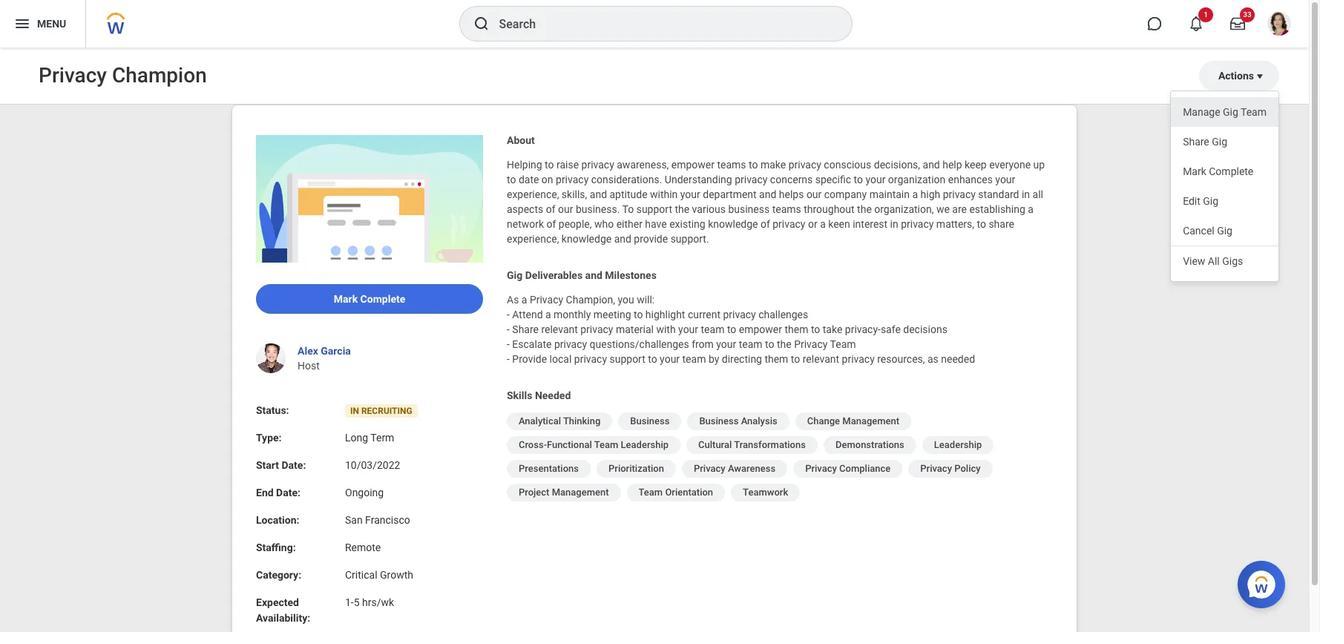 Task type: locate. For each thing, give the bounding box(es) containing it.
share
[[1183, 136, 1210, 148], [512, 324, 539, 335]]

our
[[807, 189, 822, 200], [558, 203, 573, 215]]

0 vertical spatial share
[[1183, 136, 1210, 148]]

experience,
[[507, 189, 559, 200], [507, 233, 559, 245]]

2 vertical spatial team
[[682, 353, 706, 365]]

1 horizontal spatial complete
[[1209, 166, 1254, 177]]

demonstrations
[[836, 439, 905, 451]]

manage
[[1183, 106, 1221, 118]]

1 horizontal spatial our
[[807, 189, 822, 200]]

0 horizontal spatial complete
[[360, 293, 405, 305]]

in down organization,
[[890, 218, 899, 230]]

cross-functional team leadership
[[519, 439, 669, 451]]

0 horizontal spatial mark complete
[[334, 293, 405, 305]]

up
[[1034, 159, 1045, 171]]

team inside as a privacy champion, you will: - attend a monthly meeting to highlight current privacy challenges - share relevant privacy material with your team to empower them to take privacy-safe decisions - escalate privacy questions/challenges from your team to the privacy team - provide local privacy support to your team by directing them to relevant privacy resources, as needed
[[830, 338, 856, 350]]

experience, down network
[[507, 233, 559, 245]]

0 vertical spatial team
[[701, 324, 725, 335]]

throughout
[[804, 203, 855, 215]]

project
[[519, 487, 550, 498]]

organization,
[[874, 203, 934, 215]]

1 leadership from the left
[[621, 439, 669, 451]]

attend
[[512, 309, 543, 321]]

mark up edit on the right top of page
[[1183, 166, 1207, 177]]

business up cultural
[[699, 416, 739, 427]]

privacy down meeting
[[581, 324, 613, 335]]

1 horizontal spatial business
[[699, 416, 739, 427]]

business
[[630, 416, 670, 427], [699, 416, 739, 427]]

share inside as a privacy champion, you will: - attend a monthly meeting to highlight current privacy challenges - share relevant privacy material with your team to empower them to take privacy-safe decisions - escalate privacy questions/challenges from your team to the privacy team - provide local privacy support to your team by directing them to relevant privacy resources, as needed
[[512, 324, 539, 335]]

1 vertical spatial experience,
[[507, 233, 559, 245]]

management for project management
[[552, 487, 609, 498]]

0 vertical spatial knowledge
[[708, 218, 758, 230]]

mark complete down share gig
[[1183, 166, 1254, 177]]

0 vertical spatial teams
[[717, 159, 746, 171]]

are
[[952, 203, 967, 215]]

team down take at right
[[830, 338, 856, 350]]

skills needed
[[507, 390, 571, 402]]

1 vertical spatial date:
[[276, 487, 301, 499]]

with
[[656, 324, 676, 335]]

1 horizontal spatial management
[[843, 416, 900, 427]]

various
[[692, 203, 726, 215]]

gig down manage gig team
[[1212, 136, 1228, 148]]

a down all
[[1028, 203, 1034, 215]]

1 horizontal spatial the
[[777, 338, 792, 350]]

privacy down cultural
[[694, 463, 726, 474]]

expected availability:
[[256, 597, 310, 624]]

our down skills,
[[558, 203, 573, 215]]

edit
[[1183, 195, 1201, 207]]

by
[[709, 353, 719, 365]]

gig right edit on the right top of page
[[1203, 195, 1219, 207]]

team up directing
[[739, 338, 763, 350]]

a
[[912, 189, 918, 200], [1028, 203, 1034, 215], [820, 218, 826, 230], [522, 294, 527, 306], [545, 309, 551, 321]]

0 horizontal spatial management
[[552, 487, 609, 498]]

team down thinking
[[594, 439, 618, 451]]

1 vertical spatial support
[[610, 353, 646, 365]]

share down the 'manage'
[[1183, 136, 1210, 148]]

date: right start
[[282, 460, 306, 471]]

1 vertical spatial complete
[[360, 293, 405, 305]]

support up have
[[637, 203, 672, 215]]

1 horizontal spatial knowledge
[[708, 218, 758, 230]]

all
[[1033, 189, 1043, 200]]

your down with
[[660, 353, 680, 365]]

1-
[[345, 597, 354, 609]]

privacy
[[530, 294, 563, 306], [794, 338, 828, 350], [694, 463, 726, 474], [805, 463, 837, 474], [920, 463, 952, 474]]

management down presentations
[[552, 487, 609, 498]]

1 vertical spatial share
[[512, 324, 539, 335]]

them right directing
[[765, 353, 788, 365]]

all
[[1208, 255, 1220, 267]]

end
[[256, 487, 274, 499]]

existing
[[670, 218, 706, 230]]

experience, down date
[[507, 189, 559, 200]]

1 vertical spatial in
[[890, 218, 899, 230]]

1 vertical spatial our
[[558, 203, 573, 215]]

support.
[[671, 233, 709, 245]]

of right aspects
[[546, 203, 556, 215]]

1 horizontal spatial teams
[[772, 203, 801, 215]]

escalate
[[512, 338, 552, 350]]

category:
[[256, 569, 301, 581]]

mark complete
[[1183, 166, 1254, 177], [334, 293, 405, 305]]

leadership up prioritization
[[621, 439, 669, 451]]

status:
[[256, 405, 289, 416]]

1 vertical spatial management
[[552, 487, 609, 498]]

directing
[[722, 353, 762, 365]]

teams down 'helps'
[[772, 203, 801, 215]]

and up the champion,
[[585, 269, 603, 281]]

relevant down monthly
[[541, 324, 578, 335]]

cancel
[[1183, 225, 1215, 237]]

1 business from the left
[[630, 416, 670, 427]]

inbox large image
[[1231, 16, 1245, 31]]

privacy up department
[[735, 174, 768, 186]]

gig for share
[[1212, 136, 1228, 148]]

interest
[[853, 218, 888, 230]]

gig right the 'manage'
[[1223, 106, 1239, 118]]

needed
[[941, 353, 975, 365]]

caret down image
[[1254, 71, 1266, 82]]

san
[[345, 514, 363, 526]]

gig
[[1223, 106, 1239, 118], [1212, 136, 1228, 148], [1203, 195, 1219, 207], [1217, 225, 1233, 237], [507, 269, 523, 281]]

gig right cancel
[[1217, 225, 1233, 237]]

safe
[[881, 324, 901, 335]]

0 vertical spatial mark complete
[[1183, 166, 1254, 177]]

0 horizontal spatial share
[[512, 324, 539, 335]]

1 vertical spatial them
[[765, 353, 788, 365]]

2 experience, from the top
[[507, 233, 559, 245]]

from
[[692, 338, 714, 350]]

have
[[645, 218, 667, 230]]

gig for cancel
[[1217, 225, 1233, 237]]

1 vertical spatial mark complete
[[334, 293, 405, 305]]

0 horizontal spatial business
[[630, 416, 670, 427]]

team down caret down image
[[1241, 106, 1267, 118]]

in left all
[[1022, 189, 1030, 200]]

empower inside as a privacy champion, you will: - attend a monthly meeting to highlight current privacy challenges - share relevant privacy material with your team to empower them to take privacy-safe decisions - escalate privacy questions/challenges from your team to the privacy team - provide local privacy support to your team by directing them to relevant privacy resources, as needed
[[739, 324, 782, 335]]

challenges
[[759, 309, 808, 321]]

knowledge down business
[[708, 218, 758, 230]]

standard
[[978, 189, 1019, 200]]

them down challenges
[[785, 324, 809, 335]]

1 horizontal spatial in
[[1022, 189, 1030, 200]]

understanding
[[665, 174, 732, 186]]

0 vertical spatial them
[[785, 324, 809, 335]]

san francisco
[[345, 514, 410, 526]]

highlight
[[646, 309, 685, 321]]

the inside as a privacy champion, you will: - attend a monthly meeting to highlight current privacy challenges - share relevant privacy material with your team to empower them to take privacy-safe decisions - escalate privacy questions/challenges from your team to the privacy team - provide local privacy support to your team by directing them to relevant privacy resources, as needed
[[777, 338, 792, 350]]

teams
[[717, 159, 746, 171], [772, 203, 801, 215]]

privacy left policy on the bottom of the page
[[920, 463, 952, 474]]

empower up understanding
[[672, 159, 715, 171]]

privacy up local
[[554, 338, 587, 350]]

end date:
[[256, 487, 301, 499]]

your down everyone on the top of the page
[[996, 174, 1016, 186]]

teams up department
[[717, 159, 746, 171]]

presentations
[[519, 463, 579, 474]]

the up existing
[[675, 203, 690, 215]]

business for business
[[630, 416, 670, 427]]

1 vertical spatial teams
[[772, 203, 801, 215]]

business
[[728, 203, 770, 215]]

0 horizontal spatial the
[[675, 203, 690, 215]]

the up interest
[[857, 203, 872, 215]]

privacy left compliance
[[805, 463, 837, 474]]

concerns
[[770, 174, 813, 186]]

privacy down privacy-
[[842, 353, 875, 365]]

knowledge
[[708, 218, 758, 230], [562, 233, 612, 245]]

management up demonstrations
[[843, 416, 900, 427]]

a right as
[[522, 294, 527, 306]]

0 vertical spatial management
[[843, 416, 900, 427]]

relevant down take at right
[[803, 353, 839, 365]]

your up by
[[716, 338, 736, 350]]

the
[[675, 203, 690, 215], [857, 203, 872, 215], [777, 338, 792, 350]]

garcia
[[321, 345, 351, 357]]

them
[[785, 324, 809, 335], [765, 353, 788, 365]]

0 horizontal spatial leadership
[[621, 439, 669, 451]]

helping to raise privacy awareness, empower teams to make privacy conscious decisions, and help keep everyone up to date on privacy considerations. understanding privacy concerns specific to your organization enhances your experience, skills, and aptitude within your department and helps our company maintain a high privacy standard in all aspects of our business. to support the various business teams throughout the organization, we are establishing a network of people, who either have existing knowledge of privacy or a keen interest in privacy matters, to share experience, knowledge and provide support.
[[507, 159, 1048, 245]]

share down attend
[[512, 324, 539, 335]]

empower inside helping to raise privacy awareness, empower teams to make privacy conscious decisions, and help keep everyone up to date on privacy considerations. understanding privacy concerns specific to your organization enhances your experience, skills, and aptitude within your department and helps our company maintain a high privacy standard in all aspects of our business. to support the various business teams throughout the organization, we are establishing a network of people, who either have existing knowledge of privacy or a keen interest in privacy matters, to share experience, knowledge and provide support.
[[672, 159, 715, 171]]

1 vertical spatial team
[[739, 338, 763, 350]]

team down current
[[701, 324, 725, 335]]

date
[[519, 174, 539, 186]]

support inside as a privacy champion, you will: - attend a monthly meeting to highlight current privacy challenges - share relevant privacy material with your team to empower them to take privacy-safe decisions - escalate privacy questions/challenges from your team to the privacy team - provide local privacy support to your team by directing them to relevant privacy resources, as needed
[[610, 353, 646, 365]]

support down questions/challenges
[[610, 353, 646, 365]]

your up maintain
[[866, 174, 886, 186]]

business up prioritization
[[630, 416, 670, 427]]

compliance
[[839, 463, 891, 474]]

mark inside "mark complete" button
[[334, 293, 358, 305]]

resources,
[[877, 353, 925, 365]]

the down challenges
[[777, 338, 792, 350]]

1 vertical spatial knowledge
[[562, 233, 612, 245]]

mark complete inside button
[[334, 293, 405, 305]]

0 horizontal spatial knowledge
[[562, 233, 612, 245]]

start date:
[[256, 460, 306, 471]]

department
[[703, 189, 757, 200]]

1 horizontal spatial leadership
[[934, 439, 982, 451]]

take
[[823, 324, 843, 335]]

term
[[371, 432, 394, 444]]

0 vertical spatial date:
[[282, 460, 306, 471]]

1 horizontal spatial mark complete
[[1183, 166, 1254, 177]]

analysis
[[741, 416, 778, 427]]

0 horizontal spatial mark
[[334, 293, 358, 305]]

1 vertical spatial empower
[[739, 324, 782, 335]]

and down either
[[614, 233, 632, 245]]

0 vertical spatial empower
[[672, 159, 715, 171]]

meeting
[[594, 309, 631, 321]]

project management
[[519, 487, 609, 498]]

2 business from the left
[[699, 416, 739, 427]]

our up the throughout
[[807, 189, 822, 200]]

date: right end
[[276, 487, 301, 499]]

needed
[[535, 390, 571, 402]]

privacy down organization,
[[901, 218, 934, 230]]

1 - from the top
[[507, 309, 510, 321]]

team
[[1241, 106, 1267, 118], [830, 338, 856, 350], [594, 439, 618, 451], [639, 487, 663, 498]]

availability:
[[256, 612, 310, 624]]

complete inside "mark complete" button
[[360, 293, 405, 305]]

0 vertical spatial mark
[[1183, 166, 1207, 177]]

team orientation
[[639, 487, 713, 498]]

0 vertical spatial in
[[1022, 189, 1030, 200]]

privacy for privacy awareness
[[694, 463, 726, 474]]

privacy-
[[845, 324, 881, 335]]

leadership
[[621, 439, 669, 451], [934, 439, 982, 451]]

mark up garcia
[[334, 293, 358, 305]]

teamwork
[[743, 487, 788, 498]]

0 vertical spatial support
[[637, 203, 672, 215]]

helping
[[507, 159, 542, 171]]

0 vertical spatial relevant
[[541, 324, 578, 335]]

empower down challenges
[[739, 324, 782, 335]]

1 horizontal spatial relevant
[[803, 353, 839, 365]]

orientation
[[665, 487, 713, 498]]

mark complete up garcia
[[334, 293, 405, 305]]

and up organization
[[923, 159, 940, 171]]

0 vertical spatial experience,
[[507, 189, 559, 200]]

privacy
[[582, 159, 614, 171], [789, 159, 822, 171], [556, 174, 589, 186], [735, 174, 768, 186], [943, 189, 976, 200], [773, 218, 806, 230], [901, 218, 934, 230], [723, 309, 756, 321], [581, 324, 613, 335], [554, 338, 587, 350], [574, 353, 607, 365], [842, 353, 875, 365]]

analytical thinking
[[519, 416, 601, 427]]

leadership up privacy policy
[[934, 439, 982, 451]]

complete
[[1209, 166, 1254, 177], [360, 293, 405, 305]]

1 vertical spatial mark
[[334, 293, 358, 305]]

team down from
[[682, 353, 706, 365]]

establishing
[[970, 203, 1026, 215]]

helps
[[779, 189, 804, 200]]

0 horizontal spatial empower
[[672, 159, 715, 171]]

transformations
[[734, 439, 806, 451]]

ongoing
[[345, 487, 384, 499]]

date:
[[282, 460, 306, 471], [276, 487, 301, 499]]

privacy left or
[[773, 218, 806, 230]]

provide
[[634, 233, 668, 245]]

raise
[[557, 159, 579, 171]]

0 horizontal spatial relevant
[[541, 324, 578, 335]]

1 horizontal spatial empower
[[739, 324, 782, 335]]

staffing:
[[256, 542, 296, 554]]

knowledge down 'people,'
[[562, 233, 612, 245]]



Task type: vqa. For each thing, say whether or not it's contained in the screenshot.


Task type: describe. For each thing, give the bounding box(es) containing it.
functional
[[547, 439, 592, 451]]

of left 'people,'
[[547, 218, 556, 230]]

0 horizontal spatial our
[[558, 203, 573, 215]]

4 - from the top
[[507, 353, 510, 365]]

share
[[989, 218, 1015, 230]]

gig for edit
[[1203, 195, 1219, 207]]

alex
[[298, 345, 318, 357]]

actions
[[1219, 70, 1254, 82]]

keen
[[828, 218, 850, 230]]

about
[[507, 134, 535, 146]]

skills
[[507, 390, 532, 402]]

0 horizontal spatial teams
[[717, 159, 746, 171]]

your up from
[[678, 324, 698, 335]]

management for change management
[[843, 416, 900, 427]]

alex garcia host
[[298, 345, 351, 372]]

view
[[1183, 255, 1206, 267]]

cross-
[[519, 439, 547, 451]]

cultural transformations
[[698, 439, 806, 451]]

share gig
[[1183, 136, 1228, 148]]

manage gig team
[[1183, 106, 1267, 118]]

1-5 hrs/wk
[[345, 597, 394, 609]]

awareness,
[[617, 159, 669, 171]]

privacy up attend
[[530, 294, 563, 306]]

privacy right raise
[[582, 159, 614, 171]]

critical
[[345, 569, 377, 581]]

privacy up skills,
[[556, 174, 589, 186]]

who
[[594, 218, 614, 230]]

to
[[622, 203, 634, 215]]

material
[[616, 324, 654, 335]]

expected
[[256, 597, 299, 609]]

business.
[[576, 203, 620, 215]]

long
[[345, 432, 368, 444]]

1 vertical spatial relevant
[[803, 353, 839, 365]]

profile logan mcneil element
[[1259, 7, 1300, 40]]

maintain
[[870, 189, 910, 200]]

provide
[[512, 353, 547, 365]]

a right attend
[[545, 309, 551, 321]]

cultural
[[698, 439, 732, 451]]

policy
[[955, 463, 981, 474]]

2 horizontal spatial the
[[857, 203, 872, 215]]

business for business analysis
[[699, 416, 739, 427]]

support inside helping to raise privacy awareness, empower teams to make privacy conscious decisions, and help keep everyone up to date on privacy considerations. understanding privacy concerns specific to your organization enhances your experience, skills, and aptitude within your department and helps our company maintain a high privacy standard in all aspects of our business. to support the various business teams throughout the organization, we are establishing a network of people, who either have existing knowledge of privacy or a keen interest in privacy matters, to share experience, knowledge and provide support.
[[637, 203, 672, 215]]

gig up as
[[507, 269, 523, 281]]

prioritization
[[609, 463, 664, 474]]

gig for manage
[[1223, 106, 1239, 118]]

cancel gig
[[1183, 225, 1233, 237]]

specific
[[815, 174, 851, 186]]

growth
[[380, 569, 413, 581]]

a down organization
[[912, 189, 918, 200]]

date: for end date:
[[276, 487, 301, 499]]

mark complete button
[[256, 284, 483, 314]]

matters,
[[937, 218, 975, 230]]

remote
[[345, 542, 381, 554]]

everyone
[[989, 159, 1031, 171]]

in recruiting
[[350, 406, 412, 416]]

hrs/wk
[[362, 597, 394, 609]]

of down business
[[761, 218, 770, 230]]

your down understanding
[[680, 189, 700, 200]]

2 - from the top
[[507, 324, 510, 335]]

privacy for privacy policy
[[920, 463, 952, 474]]

actions button
[[1199, 61, 1280, 91]]

aptitude
[[610, 189, 648, 200]]

considerations.
[[591, 174, 662, 186]]

high
[[921, 189, 940, 200]]

1 horizontal spatial mark
[[1183, 166, 1207, 177]]

privacy right local
[[574, 353, 607, 365]]

date: for start date:
[[282, 460, 306, 471]]

help
[[943, 159, 962, 171]]

team down prioritization
[[639, 487, 663, 498]]

privacy for privacy compliance
[[805, 463, 837, 474]]

and left 'helps'
[[759, 189, 777, 200]]

or
[[808, 218, 818, 230]]

1 horizontal spatial share
[[1183, 136, 1210, 148]]

decisions,
[[874, 159, 920, 171]]

1 experience, from the top
[[507, 189, 559, 200]]

on
[[542, 174, 553, 186]]

privacy up are on the right top of the page
[[943, 189, 976, 200]]

start
[[256, 460, 279, 471]]

0 horizontal spatial in
[[890, 218, 899, 230]]

long term
[[345, 432, 394, 444]]

0 vertical spatial complete
[[1209, 166, 1254, 177]]

we
[[937, 203, 950, 215]]

5
[[354, 597, 360, 609]]

notifications large image
[[1189, 16, 1204, 31]]

decisions
[[903, 324, 948, 335]]

view all gigs
[[1183, 255, 1243, 267]]

critical growth
[[345, 569, 413, 581]]

and up business.
[[590, 189, 607, 200]]

people,
[[559, 218, 592, 230]]

privacy up concerns on the top of the page
[[789, 159, 822, 171]]

3 - from the top
[[507, 338, 510, 350]]

privacy right current
[[723, 309, 756, 321]]

will:
[[637, 294, 655, 306]]

10/03/2022
[[345, 460, 400, 471]]

2 leadership from the left
[[934, 439, 982, 451]]

privacy down take at right
[[794, 338, 828, 350]]

host
[[298, 360, 320, 372]]

alex garcia link
[[298, 345, 351, 357]]

type:
[[256, 432, 282, 444]]

aspects
[[507, 203, 543, 215]]

search image
[[472, 15, 490, 33]]

0 vertical spatial our
[[807, 189, 822, 200]]

a right or
[[820, 218, 826, 230]]

keep
[[965, 159, 987, 171]]

local
[[550, 353, 572, 365]]

thinking
[[563, 416, 601, 427]]

current
[[688, 309, 721, 321]]

francisco
[[365, 514, 410, 526]]

you
[[618, 294, 634, 306]]

milestones
[[605, 269, 657, 281]]



